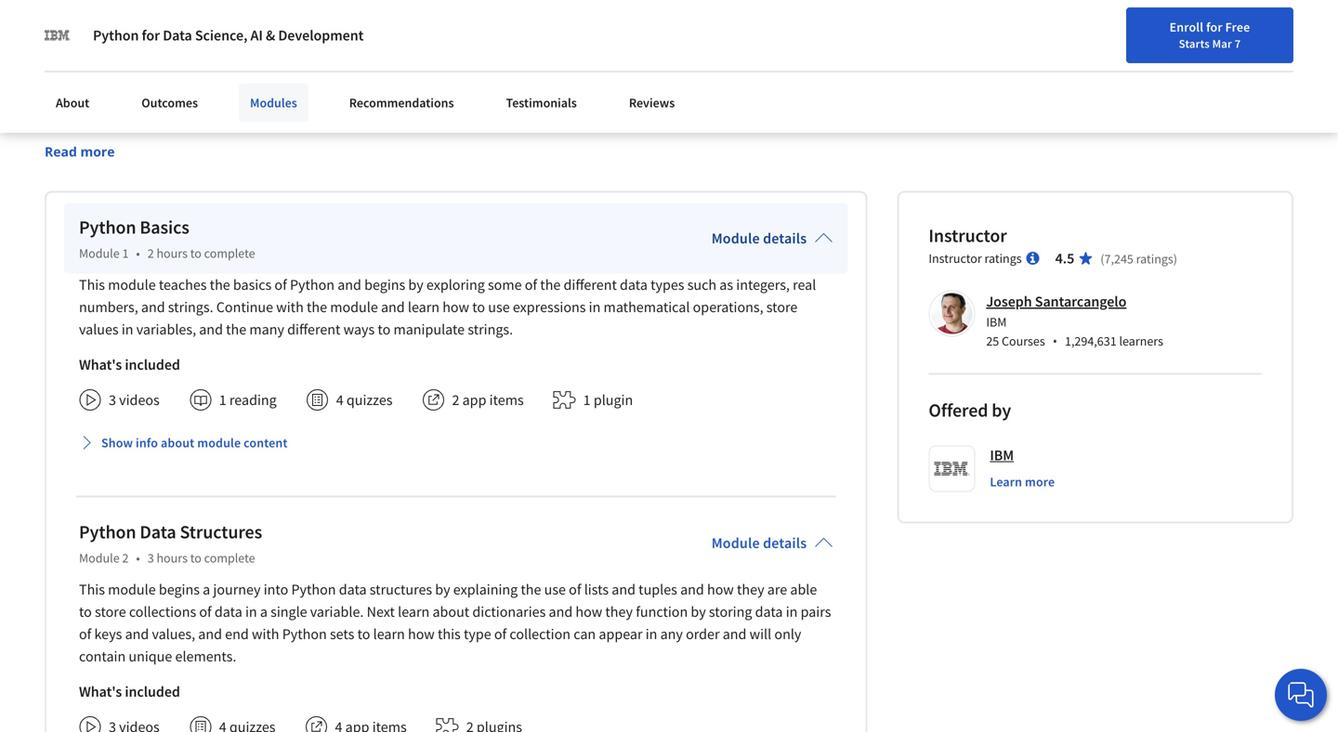 Task type: describe. For each thing, give the bounding box(es) containing it.
apply
[[45, 112, 78, 129]]

science,
[[195, 26, 248, 45]]

demand
[[489, 92, 539, 110]]

reviews link
[[618, 84, 686, 122]]

and up elements.
[[198, 625, 222, 643]]

of left keys
[[79, 625, 91, 643]]

popular
[[79, 92, 126, 110]]

plugin
[[594, 391, 633, 409]]

how up storing
[[707, 580, 734, 599]]

courses
[[1002, 333, 1045, 349]]

individuals
[[564, 92, 629, 110]]

python data structures module 2 • 3 hours to complete
[[79, 520, 262, 566]]

only
[[775, 625, 802, 643]]

1 vertical spatial learn
[[398, 603, 430, 621]]

module details for python data structures
[[712, 534, 807, 552]]

with inside this module teaches the basics of python and begins by exploring some of the different data types such as integers, real numbers, and strings. continue with the module and learn how to use expressions in  mathematical operations, store values in variables, and the many different ways to manipulate strings.
[[276, 298, 304, 316]]

course inside kickstart your learning of python with this beginner-friendly self-paced course taught by an expert. python is one of the most popular languages in the programming and data science world and demand for individuals who have the ability to apply python has never been higher.
[[474, 73, 515, 90]]

can
[[574, 625, 596, 643]]

joseph santarcangelo link
[[987, 292, 1127, 311]]

data inside kickstart your learning of python with this beginner-friendly self-paced course taught by an expert. python is one of the most popular languages in the programming and data science world and demand for individuals who have the ability to apply python has never been higher.
[[346, 92, 373, 110]]

in up only
[[786, 603, 798, 621]]

4
[[336, 391, 344, 409]]

in right 'values'
[[122, 320, 133, 339]]

and down beginner-
[[319, 92, 343, 110]]

instructor for instructor
[[929, 224, 1007, 247]]

into
[[264, 580, 288, 599]]

about inside this module begins a journey into python data structures by explaining the use of lists and tuples and how they are able to store collections of data in a single variable. next learn about dictionaries and how they function by storing data in pairs of keys and values, and end with python sets to learn how this type of collection can appear in any order and will only contain unique elements.
[[433, 603, 470, 621]]

in right the ai
[[274, 16, 296, 49]]

ibm inside the joseph santarcangelo ibm 25 courses • 1,294,631 learners
[[987, 313, 1007, 330]]

0 horizontal spatial strings.
[[168, 298, 213, 316]]

to inside python data structures module 2 • 3 hours to complete
[[190, 550, 202, 566]]

python down single
[[282, 625, 327, 643]]

and down storing
[[723, 625, 747, 643]]

outcomes
[[141, 94, 198, 111]]

read more button
[[45, 142, 115, 161]]

modules
[[173, 16, 269, 49]]

journey
[[213, 580, 261, 599]]

and right lists
[[612, 580, 636, 599]]

by inside this module teaches the basics of python and begins by exploring some of the different data types such as integers, real numbers, and strings. continue with the module and learn how to use expressions in  mathematical operations, store values in variables, and the many different ways to manipulate strings.
[[408, 275, 424, 294]]

of right collections
[[199, 603, 212, 621]]

in right expressions
[[589, 298, 601, 316]]

what's included for this module begins a journey into python data structures by explaining the use of lists and tuples and how they are able to store collections of data in a single variable. next learn about dictionaries and how they function by storing data in pairs of keys and values, and end with python sets to learn how this type of collection can appear in any order and will only contain unique elements.
[[79, 683, 180, 701]]

module up storing
[[712, 534, 760, 552]]

and up unique
[[125, 625, 149, 643]]

mathematical
[[604, 298, 690, 316]]

by right structures
[[435, 580, 450, 599]]

how down structures
[[408, 625, 435, 643]]

module inside show info about module content dropdown button
[[197, 434, 241, 451]]

data inside python data structures module 2 • 3 hours to complete
[[140, 520, 176, 544]]

and down continue
[[199, 320, 223, 339]]

world
[[424, 92, 459, 110]]

types
[[651, 275, 685, 294]]

end
[[225, 625, 249, 643]]

of right the type
[[494, 625, 507, 643]]

kickstart
[[45, 73, 97, 90]]

videos
[[119, 391, 160, 409]]

about inside dropdown button
[[161, 434, 195, 451]]

ability
[[717, 92, 753, 110]]

app
[[463, 391, 487, 409]]

been
[[190, 112, 220, 129]]

learn
[[990, 473, 1023, 490]]

python inside this module teaches the basics of python and begins by exploring some of the different data types such as integers, real numbers, and strings. continue with the module and learn how to use expressions in  mathematical operations, store values in variables, and the many different ways to manipulate strings.
[[290, 275, 335, 294]]

continue
[[216, 298, 273, 316]]

details for python basics
[[763, 229, 807, 247]]

python basics module 1 • 2 hours to complete
[[79, 215, 255, 261]]

integers,
[[736, 275, 790, 294]]

any
[[661, 625, 683, 643]]

python up variable.
[[291, 580, 336, 599]]

and up collection
[[549, 603, 573, 621]]

(
[[1101, 250, 1105, 267]]

modules
[[250, 94, 297, 111]]

complete inside python data structures module 2 • 3 hours to complete
[[204, 550, 255, 566]]

0 horizontal spatial they
[[606, 603, 633, 621]]

2 vertical spatial learn
[[373, 625, 405, 643]]

the up been on the top left of the page
[[209, 92, 229, 110]]

collection
[[510, 625, 571, 643]]

tuples
[[639, 580, 678, 599]]

and up ways at left top
[[338, 275, 362, 294]]

languages
[[130, 92, 191, 110]]

3 videos
[[109, 391, 160, 409]]

1 inside the python basics module 1 • 2 hours to complete
[[122, 245, 129, 261]]

to inside the python basics module 1 • 2 hours to complete
[[190, 245, 202, 261]]

hours inside the python basics module 1 • 2 hours to complete
[[157, 245, 188, 261]]

3 inside python data structures module 2 • 3 hours to complete
[[148, 550, 154, 566]]

friendly
[[359, 73, 406, 90]]

exploring
[[427, 275, 485, 294]]

is
[[690, 73, 700, 90]]

this for this module teaches the basics of python and begins by exploring some of the different data types such as integers, real numbers, and strings. continue with the module and learn how to use expressions in  mathematical operations, store values in variables, and the many different ways to manipulate strings.
[[79, 275, 105, 294]]

data up will
[[755, 603, 783, 621]]

learners
[[1120, 333, 1164, 349]]

data inside this module teaches the basics of python and begins by exploring some of the different data types such as integers, real numbers, and strings. continue with the module and learn how to use expressions in  mathematical operations, store values in variables, and the many different ways to manipulate strings.
[[620, 275, 648, 294]]

of up outcomes
[[184, 73, 197, 90]]

of right basics
[[275, 275, 287, 294]]

&
[[266, 26, 275, 45]]

offered by
[[929, 399, 1011, 422]]

by right offered
[[992, 399, 1011, 422]]

to right sets
[[357, 625, 370, 643]]

0 horizontal spatial ratings
[[985, 250, 1022, 267]]

basics
[[233, 275, 272, 294]]

1 horizontal spatial this
[[301, 16, 342, 49]]

development
[[278, 26, 364, 45]]

pairs
[[801, 603, 831, 621]]

25
[[987, 333, 999, 349]]

module up as
[[712, 229, 760, 247]]

offered
[[929, 399, 988, 422]]

4 quizzes
[[336, 391, 393, 409]]

more inside ibm learn more
[[1025, 473, 1055, 490]]

1 horizontal spatial ratings
[[1137, 250, 1174, 267]]

never
[[152, 112, 186, 129]]

one
[[703, 73, 726, 90]]

python inside python data structures module 2 • 3 hours to complete
[[79, 520, 136, 544]]

ways
[[344, 320, 375, 339]]

structures
[[370, 580, 432, 599]]

to inside kickstart your learning of python with this beginner-friendly self-paced course taught by an expert. python is one of the most popular languages in the programming and data science world and demand for individuals who have the ability to apply python has never been higher.
[[757, 92, 769, 110]]

1 horizontal spatial a
[[260, 603, 268, 621]]

enroll
[[1170, 19, 1204, 35]]

have
[[662, 92, 691, 110]]

0 vertical spatial data
[[163, 26, 192, 45]]

python up have
[[644, 73, 687, 90]]

the right continue
[[307, 298, 327, 316]]

module inside python data structures module 2 • 3 hours to complete
[[79, 550, 120, 566]]

to right ways at left top
[[378, 320, 391, 339]]

5
[[155, 16, 168, 49]]

• for ibm
[[1053, 332, 1058, 350]]

for for data
[[142, 26, 160, 45]]

1 for 1 plugin
[[583, 391, 591, 409]]

0 horizontal spatial 3
[[109, 391, 116, 409]]

instructor for instructor ratings
[[929, 250, 982, 267]]

paced
[[434, 73, 471, 90]]

starts
[[1179, 36, 1210, 51]]

this for this module begins a journey into python data structures by explaining the use of lists and tuples and how they are able to store collections of data in a single variable. next learn about dictionaries and how they function by storing data in pairs of keys and values, and end with python sets to learn how this type of collection can appear in any order and will only contain unique elements.
[[79, 580, 105, 599]]

about
[[56, 94, 89, 111]]

1 plugin
[[583, 391, 633, 409]]

• for structures
[[136, 550, 140, 566]]

testimonials link
[[495, 84, 588, 122]]

1 reading
[[219, 391, 277, 409]]

next
[[367, 603, 395, 621]]

complete inside the python basics module 1 • 2 hours to complete
[[204, 245, 255, 261]]

learning
[[131, 73, 181, 90]]

will
[[750, 625, 772, 643]]

included for strings.
[[125, 355, 180, 374]]

info
[[136, 434, 158, 451]]

begins inside this module teaches the basics of python and begins by exploring some of the different data types such as integers, real numbers, and strings. continue with the module and learn how to use expressions in  mathematical operations, store values in variables, and the many different ways to manipulate strings.
[[365, 275, 405, 294]]

how up can
[[576, 603, 603, 621]]

this module teaches the basics of python and begins by exploring some of the different data types such as integers, real numbers, and strings. continue with the module and learn how to use expressions in  mathematical operations, store values in variables, and the many different ways to manipulate strings.
[[79, 275, 816, 339]]

data down journey
[[215, 603, 242, 621]]

and down 'paced'
[[462, 92, 485, 110]]

in inside kickstart your learning of python with this beginner-friendly self-paced course taught by an expert. python is one of the most popular languages in the programming and data science world and demand for individuals who have the ability to apply python has never been higher.
[[195, 92, 206, 110]]

unique
[[129, 647, 172, 666]]

teaches
[[159, 275, 207, 294]]

of left lists
[[569, 580, 581, 599]]

( 7,245 ratings )
[[1101, 250, 1178, 267]]

and up variables,
[[141, 298, 165, 316]]

show info about module content
[[101, 434, 288, 451]]

manipulate
[[394, 320, 465, 339]]

begins inside this module begins a journey into python data structures by explaining the use of lists and tuples and how they are able to store collections of data in a single variable. next learn about dictionaries and how they function by storing data in pairs of keys and values, and end with python sets to learn how this type of collection can appear in any order and will only contain unique elements.
[[159, 580, 200, 599]]

the up expressions
[[540, 275, 561, 294]]

collections
[[129, 603, 196, 621]]

what's included for this module teaches the basics of python and begins by exploring some of the different data types such as integers, real numbers, and strings. continue with the module and learn how to use expressions in  mathematical operations, store values in variables, and the many different ways to manipulate strings.
[[79, 355, 180, 374]]



Task type: locate. For each thing, give the bounding box(es) containing it.
1 horizontal spatial are
[[768, 580, 787, 599]]

how
[[443, 298, 469, 316], [707, 580, 734, 599], [576, 603, 603, 621], [408, 625, 435, 643]]

instructor up joseph santarcangelo icon
[[929, 250, 982, 267]]

1 for 1 reading
[[219, 391, 227, 409]]

0 horizontal spatial a
[[203, 580, 210, 599]]

this up programming
[[275, 73, 298, 90]]

as
[[720, 275, 733, 294]]

0 vertical spatial begins
[[365, 275, 405, 294]]

0 vertical spatial strings.
[[168, 298, 213, 316]]

details
[[763, 229, 807, 247], [763, 534, 807, 552]]

1 module details from the top
[[712, 229, 807, 247]]

this inside this module begins a journey into python data structures by explaining the use of lists and tuples and how they are able to store collections of data in a single variable. next learn about dictionaries and how they function by storing data in pairs of keys and values, and end with python sets to learn how this type of collection can appear in any order and will only contain unique elements.
[[79, 580, 105, 599]]

a
[[203, 580, 210, 599], [260, 603, 268, 621]]

2 this from the top
[[79, 580, 105, 599]]

0 horizontal spatial 2
[[122, 550, 129, 566]]

ibm up learn
[[990, 446, 1014, 465]]

0 vertical spatial this
[[301, 16, 342, 49]]

1 what's from the top
[[79, 355, 122, 374]]

7
[[1235, 36, 1241, 51]]

values
[[79, 320, 119, 339]]

1 included from the top
[[125, 355, 180, 374]]

your
[[100, 73, 128, 90]]

course up friendly in the top of the page
[[347, 16, 421, 49]]

included up videos
[[125, 355, 180, 374]]

about link
[[45, 84, 101, 122]]

2 horizontal spatial 2
[[452, 391, 460, 409]]

real
[[793, 275, 816, 294]]

for up learning
[[142, 26, 160, 45]]

what's included up 3 videos
[[79, 355, 180, 374]]

expert.
[[598, 73, 641, 90]]

2 app items
[[452, 391, 524, 409]]

1 vertical spatial details
[[763, 534, 807, 552]]

1 vertical spatial complete
[[204, 550, 255, 566]]

store inside this module teaches the basics of python and begins by exploring some of the different data types such as integers, real numbers, and strings. continue with the module and learn how to use expressions in  mathematical operations, store values in variables, and the many different ways to manipulate strings.
[[767, 298, 798, 316]]

1 vertical spatial more
[[1025, 473, 1055, 490]]

0 vertical spatial •
[[136, 245, 140, 261]]

data up variable.
[[339, 580, 367, 599]]

instructor up instructor ratings
[[929, 224, 1007, 247]]

1 horizontal spatial store
[[767, 298, 798, 316]]

1 horizontal spatial 2
[[148, 245, 154, 261]]

2 vertical spatial with
[[252, 625, 279, 643]]

7,245
[[1105, 250, 1134, 267]]

module inside the python basics module 1 • 2 hours to complete
[[79, 245, 120, 261]]

this up keys
[[79, 580, 105, 599]]

included
[[125, 355, 180, 374], [125, 683, 180, 701]]

0 vertical spatial course
[[347, 16, 421, 49]]

such
[[688, 275, 717, 294]]

2 what's from the top
[[79, 683, 122, 701]]

by inside kickstart your learning of python with this beginner-friendly self-paced course taught by an expert. python is one of the most popular languages in the programming and data science world and demand for individuals who have the ability to apply python has never been higher.
[[562, 73, 576, 90]]

0 vertical spatial ibm
[[987, 313, 1007, 330]]

2 what's included from the top
[[79, 683, 180, 701]]

1 vertical spatial strings.
[[468, 320, 513, 339]]

single
[[271, 603, 307, 621]]

4.5
[[1056, 249, 1075, 267]]

0 vertical spatial what's included
[[79, 355, 180, 374]]

operations,
[[693, 298, 764, 316]]

module up collections
[[108, 580, 156, 599]]

use inside this module teaches the basics of python and begins by exploring some of the different data types such as integers, real numbers, and strings. continue with the module and learn how to use expressions in  mathematical operations, store values in variables, and the many different ways to manipulate strings.
[[488, 298, 510, 316]]

by up the order
[[691, 603, 706, 621]]

are left the "able"
[[768, 580, 787, 599]]

module inside this module begins a journey into python data structures by explaining the use of lists and tuples and how they are able to store collections of data in a single variable. next learn about dictionaries and how they function by storing data in pairs of keys and values, and end with python sets to learn how this type of collection can appear in any order and will only contain unique elements.
[[108, 580, 156, 599]]

to right ability at right
[[757, 92, 769, 110]]

in up end
[[245, 603, 257, 621]]

python right basics
[[290, 275, 335, 294]]

to down 'exploring'
[[472, 298, 485, 316]]

python down show
[[79, 520, 136, 544]]

0 vertical spatial hours
[[157, 245, 188, 261]]

some
[[488, 275, 522, 294]]

0 horizontal spatial this
[[275, 73, 298, 90]]

elements.
[[175, 647, 236, 666]]

beginner-
[[301, 73, 359, 90]]

• inside the joseph santarcangelo ibm 25 courses • 1,294,631 learners
[[1053, 332, 1058, 350]]

read
[[45, 142, 77, 160]]

0 horizontal spatial course
[[347, 16, 421, 49]]

1 horizontal spatial 1
[[219, 391, 227, 409]]

by left 'exploring'
[[408, 275, 424, 294]]

1 horizontal spatial about
[[433, 603, 470, 621]]

1 vertical spatial module details
[[712, 534, 807, 552]]

• down basics
[[136, 245, 140, 261]]

1 complete from the top
[[204, 245, 255, 261]]

included for store
[[125, 683, 180, 701]]

1 horizontal spatial more
[[1025, 473, 1055, 490]]

0 vertical spatial details
[[763, 229, 807, 247]]

data left structures
[[140, 520, 176, 544]]

this inside this module begins a journey into python data structures by explaining the use of lists and tuples and how they are able to store collections of data in a single variable. next learn about dictionaries and how they function by storing data in pairs of keys and values, and end with python sets to learn how this type of collection can appear in any order and will only contain unique elements.
[[438, 625, 461, 643]]

python down popular on the left top
[[81, 112, 124, 129]]

dictionaries
[[473, 603, 546, 621]]

0 vertical spatial module details
[[712, 229, 807, 247]]

module left the content at the bottom of the page
[[197, 434, 241, 451]]

1 vertical spatial course
[[474, 73, 515, 90]]

1 hours from the top
[[157, 245, 188, 261]]

in left any
[[646, 625, 658, 643]]

2 vertical spatial •
[[136, 550, 140, 566]]

store down integers,
[[767, 298, 798, 316]]

0 vertical spatial 2
[[148, 245, 154, 261]]

the left basics
[[210, 275, 230, 294]]

0 horizontal spatial are
[[114, 16, 150, 49]]

there are 5 modules in this course
[[45, 16, 421, 49]]

for inside enroll for free starts mar 7
[[1207, 19, 1223, 35]]

1 horizontal spatial use
[[544, 580, 566, 599]]

learn inside this module teaches the basics of python and begins by exploring some of the different data types such as integers, real numbers, and strings. continue with the module and learn how to use expressions in  mathematical operations, store values in variables, and the many different ways to manipulate strings.
[[408, 298, 440, 316]]

more inside button
[[80, 142, 115, 160]]

3 up collections
[[148, 550, 154, 566]]

python left basics
[[79, 215, 136, 239]]

with inside this module begins a journey into python data structures by explaining the use of lists and tuples and how they are able to store collections of data in a single variable. next learn about dictionaries and how they function by storing data in pairs of keys and values, and end with python sets to learn how this type of collection can appear in any order and will only contain unique elements.
[[252, 625, 279, 643]]

1 horizontal spatial course
[[474, 73, 515, 90]]

details for python data structures
[[763, 534, 807, 552]]

by
[[562, 73, 576, 90], [408, 275, 424, 294], [992, 399, 1011, 422], [435, 580, 450, 599], [691, 603, 706, 621]]

the
[[745, 73, 765, 90], [209, 92, 229, 110], [694, 92, 714, 110], [210, 275, 230, 294], [540, 275, 561, 294], [307, 298, 327, 316], [226, 320, 247, 339], [521, 580, 541, 599]]

1 horizontal spatial begins
[[365, 275, 405, 294]]

with up many
[[276, 298, 304, 316]]

order
[[686, 625, 720, 643]]

what's for this module teaches the basics of python and begins by exploring some of the different data types such as integers, real numbers, and strings. continue with the module and learn how to use expressions in  mathematical operations, store values in variables, and the many different ways to manipulate strings.
[[79, 355, 122, 374]]

an
[[579, 73, 595, 90]]

• up collections
[[136, 550, 140, 566]]

0 vertical spatial with
[[246, 73, 272, 90]]

what's included
[[79, 355, 180, 374], [79, 683, 180, 701]]

2 hours from the top
[[157, 550, 188, 566]]

0 vertical spatial complete
[[204, 245, 255, 261]]

details up the "able"
[[763, 534, 807, 552]]

0 horizontal spatial 1
[[122, 245, 129, 261]]

and right tuples
[[681, 580, 704, 599]]

1 up numbers,
[[122, 245, 129, 261]]

1 what's included from the top
[[79, 355, 180, 374]]

1 vertical spatial ibm
[[990, 446, 1014, 465]]

0 vertical spatial different
[[564, 275, 617, 294]]

programming
[[233, 92, 316, 110]]

ibm
[[987, 313, 1007, 330], [990, 446, 1014, 465]]

how inside this module teaches the basics of python and begins by exploring some of the different data types such as integers, real numbers, and strings. continue with the module and learn how to use expressions in  mathematical operations, store values in variables, and the many different ways to manipulate strings.
[[443, 298, 469, 316]]

0 vertical spatial a
[[203, 580, 210, 599]]

of right some
[[525, 275, 537, 294]]

)
[[1174, 250, 1178, 267]]

2 included from the top
[[125, 683, 180, 701]]

about
[[161, 434, 195, 451], [433, 603, 470, 621]]

1 vertical spatial with
[[276, 298, 304, 316]]

complete down structures
[[204, 550, 255, 566]]

read more
[[45, 142, 115, 160]]

0 horizontal spatial more
[[80, 142, 115, 160]]

1 vertical spatial a
[[260, 603, 268, 621]]

for inside kickstart your learning of python with this beginner-friendly self-paced course taught by an expert. python is one of the most popular languages in the programming and data science world and demand for individuals who have the ability to apply python has never been higher.
[[543, 92, 560, 110]]

1 details from the top
[[763, 229, 807, 247]]

0 vertical spatial use
[[488, 298, 510, 316]]

1 left plugin
[[583, 391, 591, 409]]

1 vertical spatial what's included
[[79, 683, 180, 701]]

0 horizontal spatial begins
[[159, 580, 200, 599]]

python inside the python basics module 1 • 2 hours to complete
[[79, 215, 136, 239]]

0 vertical spatial instructor
[[929, 224, 1007, 247]]

strings.
[[168, 298, 213, 316], [468, 320, 513, 339]]

by left the an
[[562, 73, 576, 90]]

1 instructor from the top
[[929, 224, 1007, 247]]

1 horizontal spatial 3
[[148, 550, 154, 566]]

this up numbers,
[[79, 275, 105, 294]]

begins
[[365, 275, 405, 294], [159, 580, 200, 599]]

0 vertical spatial about
[[161, 434, 195, 451]]

a left journey
[[203, 580, 210, 599]]

1 horizontal spatial strings.
[[468, 320, 513, 339]]

0 horizontal spatial use
[[488, 298, 510, 316]]

module up numbers,
[[108, 275, 156, 294]]

1 vertical spatial •
[[1053, 332, 1058, 350]]

to up the teaches
[[190, 245, 202, 261]]

for up the mar
[[1207, 19, 1223, 35]]

lists
[[584, 580, 609, 599]]

ratings right the 7,245
[[1137, 250, 1174, 267]]

show
[[101, 434, 133, 451]]

to down structures
[[190, 550, 202, 566]]

use inside this module begins a journey into python data structures by explaining the use of lists and tuples and how they are able to store collections of data in a single variable. next learn about dictionaries and how they function by storing data in pairs of keys and values, and end with python sets to learn how this type of collection can appear in any order and will only contain unique elements.
[[544, 580, 566, 599]]

2 instructor from the top
[[929, 250, 982, 267]]

show notifications image
[[1126, 23, 1148, 46]]

0 vertical spatial store
[[767, 298, 798, 316]]

different
[[564, 275, 617, 294], [287, 320, 341, 339]]

1 vertical spatial this
[[79, 580, 105, 599]]

0 vertical spatial 3
[[109, 391, 116, 409]]

ibm inside ibm learn more
[[990, 446, 1014, 465]]

0 vertical spatial learn
[[408, 298, 440, 316]]

the down continue
[[226, 320, 247, 339]]

• right courses
[[1053, 332, 1058, 350]]

items
[[490, 391, 524, 409]]

module details up integers,
[[712, 229, 807, 247]]

who
[[632, 92, 658, 110]]

the up ability at right
[[745, 73, 765, 90]]

content
[[244, 434, 288, 451]]

python left 5
[[93, 26, 139, 45]]

what's included down unique
[[79, 683, 180, 701]]

store
[[767, 298, 798, 316], [95, 603, 126, 621]]

1,294,631
[[1065, 333, 1117, 349]]

ibm learn more
[[990, 446, 1055, 490]]

course up demand
[[474, 73, 515, 90]]

what's for this module begins a journey into python data structures by explaining the use of lists and tuples and how they are able to store collections of data in a single variable. next learn about dictionaries and how they function by storing data in pairs of keys and values, and end with python sets to learn how this type of collection can appear in any order and will only contain unique elements.
[[79, 683, 122, 701]]

0 horizontal spatial for
[[142, 26, 160, 45]]

1 this from the top
[[79, 275, 105, 294]]

2 inside python data structures module 2 • 3 hours to complete
[[122, 550, 129, 566]]

learn more button
[[990, 472, 1055, 491]]

details up real
[[763, 229, 807, 247]]

of up ability at right
[[730, 73, 742, 90]]

appear
[[599, 625, 643, 643]]

1 vertical spatial hours
[[157, 550, 188, 566]]

how down 'exploring'
[[443, 298, 469, 316]]

0 horizontal spatial about
[[161, 434, 195, 451]]

1 vertical spatial use
[[544, 580, 566, 599]]

hours inside python data structures module 2 • 3 hours to complete
[[157, 550, 188, 566]]

included down unique
[[125, 683, 180, 701]]

coursera image
[[22, 15, 140, 45]]

with up programming
[[246, 73, 272, 90]]

many
[[249, 320, 284, 339]]

mar
[[1213, 36, 1232, 51]]

0 vertical spatial this
[[79, 275, 105, 294]]

1 vertical spatial 3
[[148, 550, 154, 566]]

1 left the reading
[[219, 391, 227, 409]]

2 vertical spatial 2
[[122, 550, 129, 566]]

ai
[[251, 26, 263, 45]]

1 horizontal spatial they
[[737, 580, 765, 599]]

• inside python data structures module 2 • 3 hours to complete
[[136, 550, 140, 566]]

for for free
[[1207, 19, 1223, 35]]

2 details from the top
[[763, 534, 807, 552]]

the down is
[[694, 92, 714, 110]]

store inside this module begins a journey into python data structures by explaining the use of lists and tuples and how they are able to store collections of data in a single variable. next learn about dictionaries and how they function by storing data in pairs of keys and values, and end with python sets to learn how this type of collection can appear in any order and will only contain unique elements.
[[95, 603, 126, 621]]

• inside the python basics module 1 • 2 hours to complete
[[136, 245, 140, 261]]

0 vertical spatial are
[[114, 16, 150, 49]]

module
[[108, 275, 156, 294], [330, 298, 378, 316], [197, 434, 241, 451], [108, 580, 156, 599]]

for
[[1207, 19, 1223, 35], [142, 26, 160, 45], [543, 92, 560, 110]]

begins up collections
[[159, 580, 200, 599]]

None search field
[[265, 12, 572, 49]]

with inside kickstart your learning of python with this beginner-friendly self-paced course taught by an expert. python is one of the most popular languages in the programming and data science world and demand for individuals who have the ability to apply python has never been higher.
[[246, 73, 272, 90]]

module up ways at left top
[[330, 298, 378, 316]]

2 module details from the top
[[712, 534, 807, 552]]

1 vertical spatial 2
[[452, 391, 460, 409]]

to up contain
[[79, 603, 92, 621]]

1 vertical spatial are
[[768, 580, 787, 599]]

data up mathematical
[[620, 275, 648, 294]]

science
[[376, 92, 421, 110]]

1 vertical spatial store
[[95, 603, 126, 621]]

0 vertical spatial they
[[737, 580, 765, 599]]

chat with us image
[[1286, 680, 1316, 710]]

a left single
[[260, 603, 268, 621]]

0 horizontal spatial different
[[287, 320, 341, 339]]

this up beginner-
[[301, 16, 342, 49]]

in up been on the top left of the page
[[195, 92, 206, 110]]

values,
[[152, 625, 195, 643]]

0 horizontal spatial store
[[95, 603, 126, 621]]

module details for python basics
[[712, 229, 807, 247]]

module up keys
[[79, 550, 120, 566]]

2 vertical spatial this
[[438, 625, 461, 643]]

2 horizontal spatial 1
[[583, 391, 591, 409]]

python
[[93, 26, 139, 45], [200, 73, 243, 90], [644, 73, 687, 90], [81, 112, 124, 129], [79, 215, 136, 239], [290, 275, 335, 294], [79, 520, 136, 544], [291, 580, 336, 599], [282, 625, 327, 643]]

numbers,
[[79, 298, 138, 316]]

1 vertical spatial included
[[125, 683, 180, 701]]

2 horizontal spatial this
[[438, 625, 461, 643]]

kickstart your learning of python with this beginner-friendly self-paced course taught by an expert. python is one of the most popular languages in the programming and data science world and demand for individuals who have the ability to apply python has never been higher.
[[45, 73, 773, 129]]

begins up ways at left top
[[365, 275, 405, 294]]

1 vertical spatial different
[[287, 320, 341, 339]]

0 vertical spatial more
[[80, 142, 115, 160]]

1 vertical spatial about
[[433, 603, 470, 621]]

1 horizontal spatial different
[[564, 275, 617, 294]]

are inside this module begins a journey into python data structures by explaining the use of lists and tuples and how they are able to store collections of data in a single variable. next learn about dictionaries and how they function by storing data in pairs of keys and values, and end with python sets to learn how this type of collection can appear in any order and will only contain unique elements.
[[768, 580, 787, 599]]

function
[[636, 603, 688, 621]]

data down friendly in the top of the page
[[346, 92, 373, 110]]

the inside this module begins a journey into python data structures by explaining the use of lists and tuples and how they are able to store collections of data in a single variable. next learn about dictionaries and how they function by storing data in pairs of keys and values, and end with python sets to learn how this type of collection can appear in any order and will only contain unique elements.
[[521, 580, 541, 599]]

ibm image
[[45, 22, 71, 48]]

expressions
[[513, 298, 586, 316]]

with
[[246, 73, 272, 90], [276, 298, 304, 316], [252, 625, 279, 643]]

1 vertical spatial instructor
[[929, 250, 982, 267]]

and up manipulate
[[381, 298, 405, 316]]

0 vertical spatial included
[[125, 355, 180, 374]]

1 vertical spatial data
[[140, 520, 176, 544]]

more right learn
[[1025, 473, 1055, 490]]

recommendations
[[349, 94, 454, 111]]

more right read
[[80, 142, 115, 160]]

free
[[1226, 19, 1251, 35]]

santarcangelo
[[1035, 292, 1127, 311]]

2 inside the python basics module 1 • 2 hours to complete
[[148, 245, 154, 261]]

explaining
[[453, 580, 518, 599]]

1 vertical spatial this
[[275, 73, 298, 90]]

are left 5
[[114, 16, 150, 49]]

•
[[136, 245, 140, 261], [1053, 332, 1058, 350], [136, 550, 140, 566]]

1 vertical spatial they
[[606, 603, 633, 621]]

python up been on the top left of the page
[[200, 73, 243, 90]]

menu item
[[987, 19, 1107, 79]]

this inside this module teaches the basics of python and begins by exploring some of the different data types such as integers, real numbers, and strings. continue with the module and learn how to use expressions in  mathematical operations, store values in variables, and the many different ways to manipulate strings.
[[79, 275, 105, 294]]

module details up the "able"
[[712, 534, 807, 552]]

reading
[[230, 391, 277, 409]]

2 complete from the top
[[204, 550, 255, 566]]

variable.
[[310, 603, 364, 621]]

1 vertical spatial what's
[[79, 683, 122, 701]]

2 horizontal spatial for
[[1207, 19, 1223, 35]]

3 left videos
[[109, 391, 116, 409]]

1 horizontal spatial for
[[543, 92, 560, 110]]

what's down 'values'
[[79, 355, 122, 374]]

0 vertical spatial what's
[[79, 355, 122, 374]]

store up keys
[[95, 603, 126, 621]]

use left lists
[[544, 580, 566, 599]]

outcomes link
[[130, 84, 209, 122]]

joseph santarcangelo image
[[932, 293, 973, 334]]

and
[[319, 92, 343, 110], [462, 92, 485, 110], [338, 275, 362, 294], [141, 298, 165, 316], [381, 298, 405, 316], [199, 320, 223, 339], [612, 580, 636, 599], [681, 580, 704, 599], [549, 603, 573, 621], [125, 625, 149, 643], [198, 625, 222, 643], [723, 625, 747, 643]]

contain
[[79, 647, 126, 666]]

taught
[[519, 73, 558, 90]]

data
[[163, 26, 192, 45], [140, 520, 176, 544]]

1 vertical spatial begins
[[159, 580, 200, 599]]

testimonials
[[506, 94, 577, 111]]

module up numbers,
[[79, 245, 120, 261]]

keys
[[94, 625, 122, 643]]

for down the taught
[[543, 92, 560, 110]]

this inside kickstart your learning of python with this beginner-friendly self-paced course taught by an expert. python is one of the most popular languages in the programming and data science world and demand for individuals who have the ability to apply python has never been higher.
[[275, 73, 298, 90]]



Task type: vqa. For each thing, say whether or not it's contained in the screenshot.
3
yes



